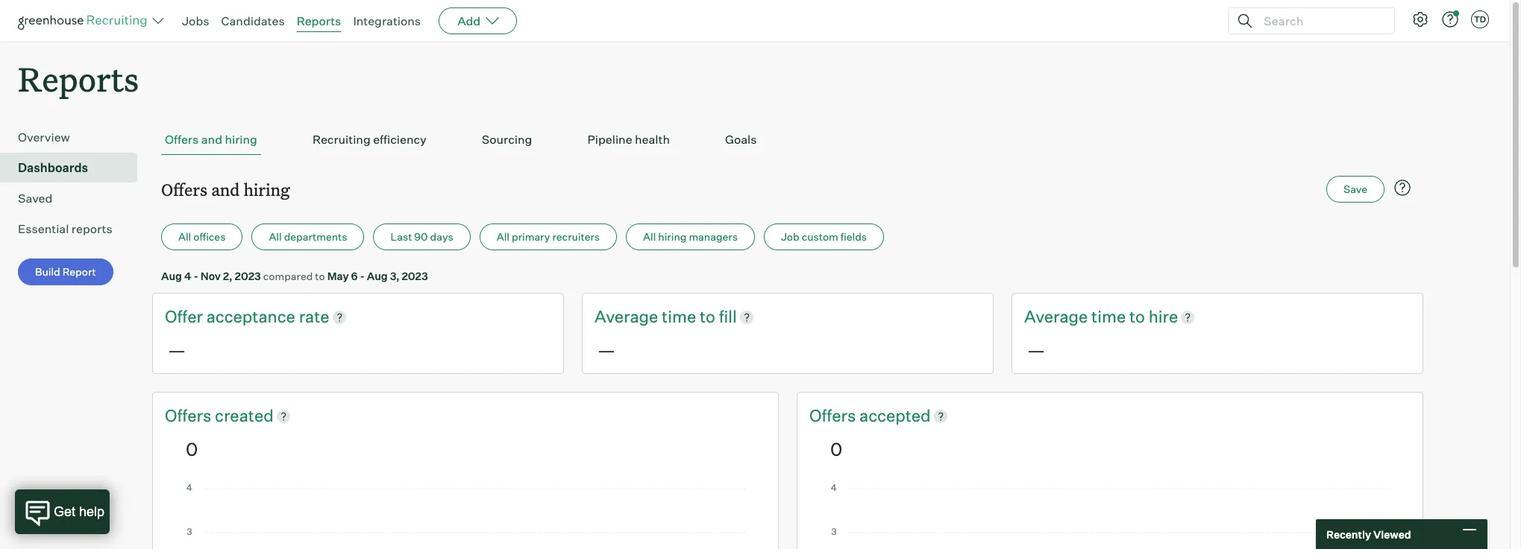 Task type: vqa. For each thing, say whether or not it's contained in the screenshot.
leftmost to link
yes



Task type: locate. For each thing, give the bounding box(es) containing it.
1 horizontal spatial average link
[[1024, 306, 1091, 329]]

all for all departments
[[269, 231, 282, 243]]

2 time from the left
[[1091, 307, 1126, 327]]

compared
[[263, 270, 313, 283]]

offers and hiring button
[[161, 125, 261, 155]]

3 — from the left
[[1027, 339, 1045, 362]]

0 vertical spatial and
[[201, 132, 222, 147]]

fill
[[719, 307, 737, 327]]

integrations
[[353, 13, 421, 28]]

0 horizontal spatial offers link
[[165, 405, 215, 428]]

offers link
[[165, 405, 215, 428], [809, 405, 859, 428]]

last
[[391, 231, 412, 243]]

- right 4
[[193, 270, 198, 283]]

managers
[[689, 231, 738, 243]]

0 horizontal spatial average
[[595, 307, 658, 327]]

time link for fill
[[662, 306, 700, 329]]

all left managers
[[643, 231, 656, 243]]

1 2023 from the left
[[235, 270, 261, 283]]

all left departments at the top of the page
[[269, 231, 282, 243]]

save button
[[1326, 176, 1385, 203]]

1 horizontal spatial to
[[700, 307, 715, 327]]

0 horizontal spatial 2023
[[235, 270, 261, 283]]

2 — from the left
[[598, 339, 615, 362]]

time link left fill link
[[662, 306, 700, 329]]

last 90 days
[[391, 231, 453, 243]]

1 horizontal spatial time
[[1091, 307, 1126, 327]]

aug left 3,
[[367, 270, 388, 283]]

xychart image for accepted
[[830, 485, 1390, 550]]

fields
[[841, 231, 867, 243]]

0 horizontal spatial to
[[315, 270, 325, 283]]

time left hire at the right bottom of the page
[[1091, 307, 1126, 327]]

recruiting efficiency
[[312, 132, 427, 147]]

to link
[[700, 306, 719, 329], [1129, 306, 1149, 329]]

1 xychart image from the left
[[186, 485, 745, 550]]

dashboards
[[18, 161, 88, 175]]

1 horizontal spatial —
[[598, 339, 615, 362]]

0 horizontal spatial —
[[168, 339, 186, 362]]

reports
[[297, 13, 341, 28], [18, 57, 139, 101]]

1 horizontal spatial -
[[360, 270, 365, 283]]

2 all from the left
[[269, 231, 282, 243]]

integrations link
[[353, 13, 421, 28]]

0 horizontal spatial time
[[662, 307, 696, 327]]

1 horizontal spatial aug
[[367, 270, 388, 283]]

2 time link from the left
[[1091, 306, 1129, 329]]

average time to for fill
[[595, 307, 719, 327]]

0 horizontal spatial 0
[[186, 438, 198, 461]]

aug
[[161, 270, 182, 283], [367, 270, 388, 283]]

xychart image
[[186, 485, 745, 550], [830, 485, 1390, 550]]

1 time link from the left
[[662, 306, 700, 329]]

1 horizontal spatial time link
[[1091, 306, 1129, 329]]

add
[[457, 13, 481, 28]]

2 offers link from the left
[[809, 405, 859, 428]]

1 time from the left
[[662, 307, 696, 327]]

and
[[201, 132, 222, 147], [211, 178, 240, 201]]

0 horizontal spatial average link
[[595, 306, 662, 329]]

all for all offices
[[178, 231, 191, 243]]

hiring
[[225, 132, 257, 147], [244, 178, 290, 201], [658, 231, 687, 243]]

0 horizontal spatial aug
[[161, 270, 182, 283]]

offers
[[165, 132, 199, 147], [161, 178, 207, 201], [165, 406, 215, 426], [809, 406, 859, 426]]

1 horizontal spatial offers link
[[809, 405, 859, 428]]

1 horizontal spatial reports
[[297, 13, 341, 28]]

2 average link from the left
[[1024, 306, 1091, 329]]

1 horizontal spatial to link
[[1129, 306, 1149, 329]]

1 0 from the left
[[186, 438, 198, 461]]

recently viewed
[[1326, 529, 1411, 541]]

2023 right 3,
[[402, 270, 428, 283]]

fill link
[[719, 306, 737, 329]]

all
[[178, 231, 191, 243], [269, 231, 282, 243], [497, 231, 510, 243], [643, 231, 656, 243]]

recruiting
[[312, 132, 371, 147]]

2 xychart image from the left
[[830, 485, 1390, 550]]

offer link
[[165, 306, 206, 329]]

save
[[1344, 183, 1367, 196]]

time left "fill" at left bottom
[[662, 307, 696, 327]]

average link for hire
[[1024, 306, 1091, 329]]

1 average link from the left
[[595, 306, 662, 329]]

to left hire at the right bottom of the page
[[1129, 307, 1145, 327]]

pipeline
[[587, 132, 632, 147]]

- right 6
[[360, 270, 365, 283]]

td button
[[1468, 7, 1492, 31]]

2 to link from the left
[[1129, 306, 1149, 329]]

1 to link from the left
[[700, 306, 719, 329]]

all left primary
[[497, 231, 510, 243]]

3 all from the left
[[497, 231, 510, 243]]

6
[[351, 270, 358, 283]]

pipeline health
[[587, 132, 670, 147]]

2 vertical spatial hiring
[[658, 231, 687, 243]]

tab list
[[161, 125, 1414, 155]]

faq image
[[1393, 179, 1411, 197]]

average time to
[[595, 307, 719, 327], [1024, 307, 1149, 327]]

efficiency
[[373, 132, 427, 147]]

time link
[[662, 306, 700, 329], [1091, 306, 1129, 329]]

0 horizontal spatial to link
[[700, 306, 719, 329]]

jobs
[[182, 13, 209, 28]]

0 horizontal spatial average time to
[[595, 307, 719, 327]]

average link for fill
[[595, 306, 662, 329]]

1 horizontal spatial 0
[[830, 438, 842, 461]]

primary
[[512, 231, 550, 243]]

0
[[186, 438, 198, 461], [830, 438, 842, 461]]

2 average time to from the left
[[1024, 307, 1149, 327]]

to
[[315, 270, 325, 283], [700, 307, 715, 327], [1129, 307, 1145, 327]]

average
[[595, 307, 658, 327], [1024, 307, 1088, 327]]

acceptance
[[206, 307, 295, 327]]

xychart image for created
[[186, 485, 745, 550]]

average time to for hire
[[1024, 307, 1149, 327]]

1 horizontal spatial average time to
[[1024, 307, 1149, 327]]

0 horizontal spatial xychart image
[[186, 485, 745, 550]]

1 horizontal spatial 2023
[[402, 270, 428, 283]]

all for all primary recruiters
[[497, 231, 510, 243]]

saved
[[18, 191, 52, 206]]

2 horizontal spatial —
[[1027, 339, 1045, 362]]

viewed
[[1373, 529, 1411, 541]]

and inside offers and hiring button
[[201, 132, 222, 147]]

—
[[168, 339, 186, 362], [598, 339, 615, 362], [1027, 339, 1045, 362]]

to for hire
[[1129, 307, 1145, 327]]

0 vertical spatial hiring
[[225, 132, 257, 147]]

1 offers link from the left
[[165, 405, 215, 428]]

all left offices at the top left of the page
[[178, 231, 191, 243]]

hire
[[1149, 307, 1178, 327]]

average link
[[595, 306, 662, 329], [1024, 306, 1091, 329]]

custom
[[802, 231, 838, 243]]

time
[[662, 307, 696, 327], [1091, 307, 1126, 327]]

90
[[414, 231, 428, 243]]

time link left hire link
[[1091, 306, 1129, 329]]

offer
[[165, 307, 203, 327]]

to link for hire
[[1129, 306, 1149, 329]]

— for hire
[[1027, 339, 1045, 362]]

reports down greenhouse recruiting 'image'
[[18, 57, 139, 101]]

0 horizontal spatial time link
[[662, 306, 700, 329]]

-
[[193, 270, 198, 283], [360, 270, 365, 283]]

td
[[1474, 14, 1486, 25]]

0 vertical spatial reports
[[297, 13, 341, 28]]

aug left 4
[[161, 270, 182, 283]]

1 all from the left
[[178, 231, 191, 243]]

reports right candidates link
[[297, 13, 341, 28]]

0 vertical spatial offers and hiring
[[165, 132, 257, 147]]

4 all from the left
[[643, 231, 656, 243]]

created
[[215, 406, 274, 426]]

offers and hiring
[[165, 132, 257, 147], [161, 178, 290, 201]]

offer acceptance
[[165, 307, 299, 327]]

1 horizontal spatial average
[[1024, 307, 1088, 327]]

2 0 from the left
[[830, 438, 842, 461]]

1 average from the left
[[595, 307, 658, 327]]

offers link for accepted
[[809, 405, 859, 428]]

2023 right 2,
[[235, 270, 261, 283]]

recruiting efficiency button
[[309, 125, 430, 155]]

goals
[[725, 132, 757, 147]]

created link
[[215, 405, 274, 428]]

offers inside button
[[165, 132, 199, 147]]

1 vertical spatial reports
[[18, 57, 139, 101]]

to left may
[[315, 270, 325, 283]]

1 average time to from the left
[[595, 307, 719, 327]]

tab list containing offers and hiring
[[161, 125, 1414, 155]]

to left "fill" at left bottom
[[700, 307, 715, 327]]

2 horizontal spatial to
[[1129, 307, 1145, 327]]

1 horizontal spatial xychart image
[[830, 485, 1390, 550]]

build report
[[35, 266, 96, 278]]

2 average from the left
[[1024, 307, 1088, 327]]

0 horizontal spatial -
[[193, 270, 198, 283]]

reports link
[[297, 13, 341, 28]]

2 2023 from the left
[[402, 270, 428, 283]]

hire link
[[1149, 306, 1178, 329]]

1 vertical spatial offers and hiring
[[161, 178, 290, 201]]



Task type: describe. For each thing, give the bounding box(es) containing it.
recently
[[1326, 529, 1371, 541]]

essential reports link
[[18, 220, 131, 238]]

all hiring managers
[[643, 231, 738, 243]]

report
[[62, 266, 96, 278]]

essential
[[18, 222, 69, 237]]

add button
[[439, 7, 517, 34]]

4
[[184, 270, 191, 283]]

all offices button
[[161, 224, 243, 251]]

time for fill
[[662, 307, 696, 327]]

departments
[[284, 231, 347, 243]]

rate
[[299, 307, 329, 327]]

Search text field
[[1260, 10, 1381, 32]]

recruiters
[[552, 231, 600, 243]]

average for fill
[[595, 307, 658, 327]]

all departments
[[269, 231, 347, 243]]

job custom fields button
[[764, 224, 884, 251]]

offers link for created
[[165, 405, 215, 428]]

build
[[35, 266, 60, 278]]

offices
[[193, 231, 226, 243]]

build report button
[[18, 259, 113, 286]]

td button
[[1471, 10, 1489, 28]]

accepted
[[859, 406, 931, 426]]

candidates
[[221, 13, 285, 28]]

nov
[[200, 270, 221, 283]]

pipeline health button
[[584, 125, 674, 155]]

dashboards link
[[18, 159, 131, 177]]

acceptance link
[[206, 306, 299, 329]]

health
[[635, 132, 670, 147]]

rate link
[[299, 306, 329, 329]]

greenhouse recruiting image
[[18, 12, 152, 30]]

all primary recruiters
[[497, 231, 600, 243]]

configure image
[[1411, 10, 1429, 28]]

job
[[781, 231, 799, 243]]

hiring inside all hiring managers button
[[658, 231, 687, 243]]

sourcing
[[482, 132, 532, 147]]

time for hire
[[1091, 307, 1126, 327]]

all for all hiring managers
[[643, 231, 656, 243]]

overview
[[18, 130, 70, 145]]

reports
[[71, 222, 112, 237]]

2 aug from the left
[[367, 270, 388, 283]]

all primary recruiters button
[[479, 224, 617, 251]]

— for fill
[[598, 339, 615, 362]]

days
[[430, 231, 453, 243]]

accepted link
[[859, 405, 931, 428]]

1 - from the left
[[193, 270, 198, 283]]

2 - from the left
[[360, 270, 365, 283]]

saved link
[[18, 190, 131, 208]]

may
[[327, 270, 349, 283]]

3,
[[390, 270, 399, 283]]

overview link
[[18, 128, 131, 146]]

offers and hiring inside button
[[165, 132, 257, 147]]

essential reports
[[18, 222, 112, 237]]

job custom fields
[[781, 231, 867, 243]]

1 vertical spatial hiring
[[244, 178, 290, 201]]

aug 4 - nov 2, 2023 compared to may 6 - aug 3, 2023
[[161, 270, 428, 283]]

all offices
[[178, 231, 226, 243]]

sourcing button
[[478, 125, 536, 155]]

last 90 days button
[[373, 224, 471, 251]]

jobs link
[[182, 13, 209, 28]]

all departments button
[[252, 224, 364, 251]]

0 for created
[[186, 438, 198, 461]]

1 — from the left
[[168, 339, 186, 362]]

1 aug from the left
[[161, 270, 182, 283]]

goals button
[[721, 125, 761, 155]]

average for hire
[[1024, 307, 1088, 327]]

hiring inside offers and hiring button
[[225, 132, 257, 147]]

0 for accepted
[[830, 438, 842, 461]]

to link for fill
[[700, 306, 719, 329]]

to for fill
[[700, 307, 715, 327]]

0 horizontal spatial reports
[[18, 57, 139, 101]]

1 vertical spatial and
[[211, 178, 240, 201]]

all hiring managers button
[[626, 224, 755, 251]]

2,
[[223, 270, 233, 283]]

candidates link
[[221, 13, 285, 28]]

time link for hire
[[1091, 306, 1129, 329]]



